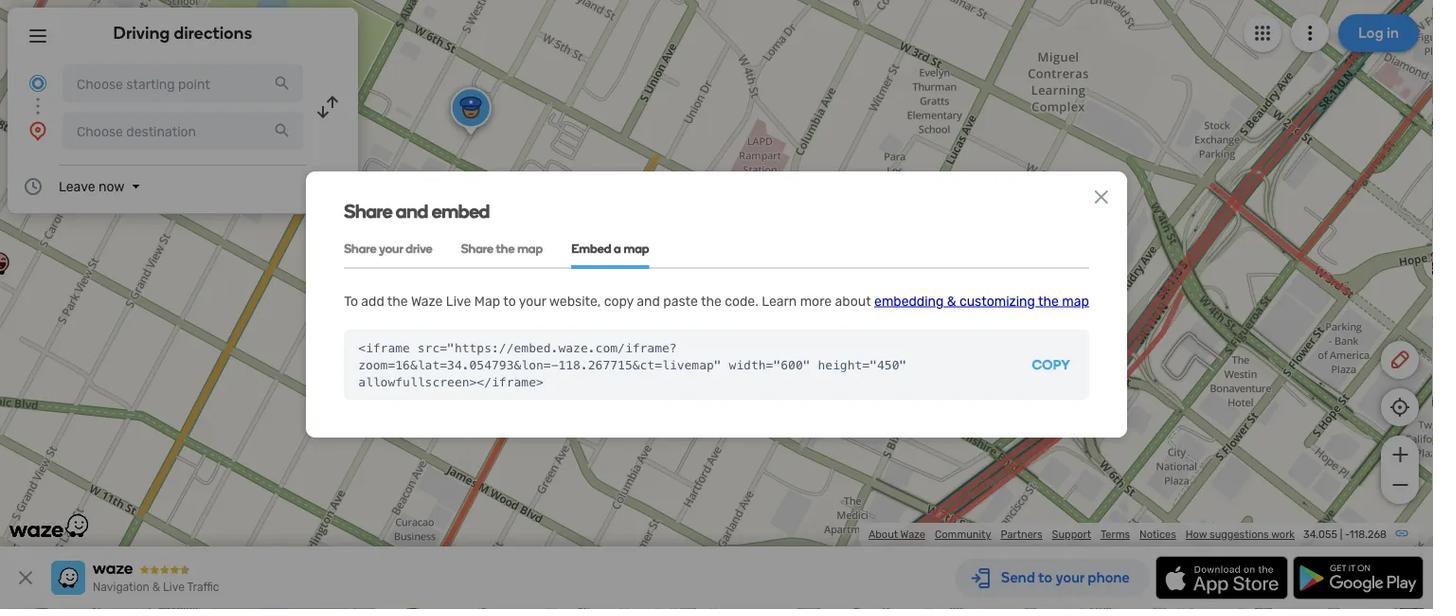 Task type: describe. For each thing, give the bounding box(es) containing it.
clock image
[[22, 175, 45, 198]]

notices
[[1140, 528, 1177, 541]]

map for share the map
[[518, 241, 543, 256]]

community
[[935, 528, 992, 541]]

share for share the map
[[461, 241, 494, 256]]

map
[[475, 293, 500, 309]]

about waze link
[[869, 528, 926, 541]]

community link
[[935, 528, 992, 541]]

share for share and embed
[[344, 200, 392, 223]]

drive
[[406, 241, 433, 256]]

driving directions
[[113, 23, 252, 43]]

1 vertical spatial &
[[152, 581, 160, 594]]

Choose destination text field
[[63, 112, 303, 150]]

zoom out image
[[1389, 474, 1412, 497]]

about
[[835, 293, 871, 309]]

0 vertical spatial and
[[396, 200, 428, 223]]

to
[[344, 293, 358, 309]]

code.
[[725, 293, 759, 309]]

customizing
[[960, 293, 1036, 309]]

navigation
[[93, 581, 150, 594]]

how
[[1186, 528, 1208, 541]]

leave
[[59, 179, 95, 194]]

learn
[[762, 293, 797, 309]]

0 vertical spatial live
[[446, 293, 471, 309]]

work
[[1272, 528, 1295, 541]]

support link
[[1052, 528, 1092, 541]]

suggestions
[[1210, 528, 1270, 541]]

embedding & customizing the map link
[[875, 293, 1090, 309]]

copy
[[604, 293, 634, 309]]

navigation & live traffic
[[93, 581, 219, 594]]

driving
[[113, 23, 170, 43]]

support
[[1052, 528, 1092, 541]]

pencil image
[[1389, 349, 1412, 371]]

share your drive link
[[344, 230, 433, 269]]

1 horizontal spatial waze
[[901, 528, 926, 541]]

share the map link
[[461, 230, 543, 269]]

copy button
[[1014, 330, 1090, 400]]



Task type: locate. For each thing, give the bounding box(es) containing it.
1 vertical spatial and
[[637, 293, 660, 309]]

the left code. at the right
[[701, 293, 722, 309]]

and up drive
[[396, 200, 428, 223]]

Choose starting point text field
[[63, 64, 303, 102]]

0 vertical spatial &
[[947, 293, 957, 309]]

|
[[1341, 528, 1343, 541]]

map
[[518, 241, 543, 256], [624, 241, 650, 256], [1063, 293, 1090, 309]]

2 horizontal spatial map
[[1063, 293, 1090, 309]]

share down embed
[[461, 241, 494, 256]]

1 vertical spatial live
[[163, 581, 185, 594]]

current location image
[[27, 72, 49, 95]]

and right "copy"
[[637, 293, 660, 309]]

about waze community partners support terms notices how suggestions work 34.055 | -118.268
[[869, 528, 1387, 541]]

x image
[[14, 567, 37, 589]]

share and embed
[[344, 200, 490, 223]]

website,
[[549, 293, 601, 309]]

share the map
[[461, 241, 543, 256]]

traffic
[[187, 581, 219, 594]]

embedding
[[875, 293, 944, 309]]

to
[[503, 293, 516, 309]]

paste
[[664, 293, 698, 309]]

share
[[344, 200, 392, 223], [344, 241, 377, 256], [461, 241, 494, 256]]

the right add
[[387, 293, 408, 309]]

1 vertical spatial your
[[519, 293, 546, 309]]

map right a
[[624, 241, 650, 256]]

leave now
[[59, 179, 125, 194]]

directions
[[174, 23, 252, 43]]

0 horizontal spatial &
[[152, 581, 160, 594]]

your right to
[[519, 293, 546, 309]]

0 horizontal spatial and
[[396, 200, 428, 223]]

0 horizontal spatial waze
[[411, 293, 443, 309]]

& right embedding
[[947, 293, 957, 309]]

add
[[361, 293, 384, 309]]

partners
[[1001, 528, 1043, 541]]

<iframe src="https://embed.waze.com/iframe?zoom=16&lat=34.054793&lon=-118.267715&ct=livemap" width="600" height="450" allowfullscreen></iframe> text field
[[344, 330, 1014, 400]]

118.268
[[1350, 528, 1387, 541]]

& right navigation
[[152, 581, 160, 594]]

1 horizontal spatial live
[[446, 293, 471, 309]]

map for embed a map
[[624, 241, 650, 256]]

1 vertical spatial waze
[[901, 528, 926, 541]]

terms link
[[1101, 528, 1131, 541]]

notices link
[[1140, 528, 1177, 541]]

waze
[[411, 293, 443, 309], [901, 528, 926, 541]]

map left embed on the left top
[[518, 241, 543, 256]]

&
[[947, 293, 957, 309], [152, 581, 160, 594]]

location image
[[27, 119, 49, 142]]

and
[[396, 200, 428, 223], [637, 293, 660, 309]]

now
[[98, 179, 125, 194]]

1 horizontal spatial and
[[637, 293, 660, 309]]

share up to on the left of page
[[344, 241, 377, 256]]

live left traffic
[[163, 581, 185, 594]]

share up share your drive
[[344, 200, 392, 223]]

waze down drive
[[411, 293, 443, 309]]

1 horizontal spatial &
[[947, 293, 957, 309]]

partners link
[[1001, 528, 1043, 541]]

to add the waze live map to your website, copy and paste the code. learn more about embedding & customizing the map
[[344, 293, 1090, 309]]

link image
[[1395, 526, 1410, 541]]

the right customizing
[[1039, 293, 1059, 309]]

copy
[[1032, 357, 1071, 373]]

embed
[[432, 200, 490, 223]]

1 horizontal spatial map
[[624, 241, 650, 256]]

34.055
[[1304, 528, 1338, 541]]

-
[[1346, 528, 1350, 541]]

about
[[869, 528, 898, 541]]

waze right about
[[901, 528, 926, 541]]

terms
[[1101, 528, 1131, 541]]

1 horizontal spatial your
[[519, 293, 546, 309]]

share for share your drive
[[344, 241, 377, 256]]

0 horizontal spatial live
[[163, 581, 185, 594]]

embed a map
[[572, 241, 650, 256]]

live left map
[[446, 293, 471, 309]]

0 vertical spatial your
[[379, 241, 403, 256]]

the up to
[[496, 241, 515, 256]]

0 horizontal spatial your
[[379, 241, 403, 256]]

the
[[496, 241, 515, 256], [387, 293, 408, 309], [701, 293, 722, 309], [1039, 293, 1059, 309]]

zoom in image
[[1389, 443, 1412, 466]]

map up copy button
[[1063, 293, 1090, 309]]

live
[[446, 293, 471, 309], [163, 581, 185, 594]]

0 horizontal spatial map
[[518, 241, 543, 256]]

embed a map link
[[572, 230, 650, 269]]

x image
[[1091, 186, 1113, 209]]

map inside the embed a map link
[[624, 241, 650, 256]]

your left drive
[[379, 241, 403, 256]]

more
[[800, 293, 832, 309]]

embed
[[572, 241, 612, 256]]

a
[[614, 241, 621, 256]]

share your drive
[[344, 241, 433, 256]]

your
[[379, 241, 403, 256], [519, 293, 546, 309]]

0 vertical spatial waze
[[411, 293, 443, 309]]

how suggestions work link
[[1186, 528, 1295, 541]]



Task type: vqa. For each thing, say whether or not it's contained in the screenshot.
France,
no



